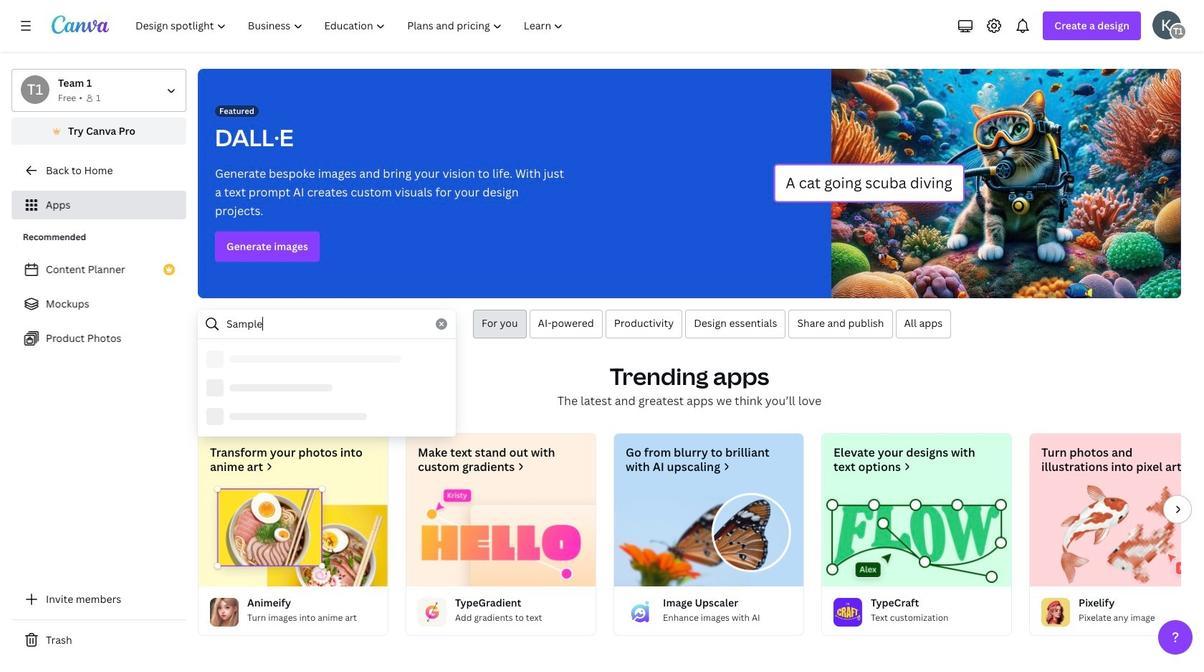 Task type: describe. For each thing, give the bounding box(es) containing it.
1 vertical spatial image upscaler image
[[626, 598, 655, 627]]

typegradient image
[[407, 485, 596, 587]]

an image with a cursor next to a text box containing the prompt "a cat going scuba diving" to generate an image. the generated image of a cat doing scuba diving is behind the text box. image
[[774, 69, 1182, 298]]

typecraft image
[[823, 485, 1012, 587]]

1 horizontal spatial team 1 element
[[1170, 23, 1188, 40]]

Switch to another team button
[[11, 69, 186, 112]]

team 1 image
[[21, 75, 49, 104]]

team 1 element inside switch to another team button
[[21, 75, 49, 104]]

top level navigation element
[[126, 11, 576, 40]]

0 vertical spatial image upscaler image
[[615, 485, 804, 587]]

typecraft image
[[834, 598, 863, 627]]

0 vertical spatial pixelify image
[[1031, 485, 1205, 587]]

team 1 image
[[1170, 23, 1188, 40]]



Task type: vqa. For each thing, say whether or not it's contained in the screenshot.
leftmost Team 1 element
yes



Task type: locate. For each thing, give the bounding box(es) containing it.
pixelify image
[[1031, 485, 1205, 587], [1042, 598, 1071, 627]]

list
[[11, 255, 186, 353]]

0 vertical spatial animeify image
[[199, 485, 388, 587]]

animeify image
[[199, 485, 388, 587], [210, 598, 239, 627]]

typegradient image
[[418, 598, 447, 627]]

1 vertical spatial animeify image
[[210, 598, 239, 627]]

kendall parks image
[[1153, 11, 1182, 39]]

Input field to search for apps search field
[[227, 311, 427, 338]]

0 horizontal spatial team 1 element
[[21, 75, 49, 104]]

1 vertical spatial pixelify image
[[1042, 598, 1071, 627]]

team 1 element
[[1170, 23, 1188, 40], [21, 75, 49, 104]]

image upscaler image
[[615, 485, 804, 587], [626, 598, 655, 627]]

0 vertical spatial team 1 element
[[1170, 23, 1188, 40]]

1 vertical spatial team 1 element
[[21, 75, 49, 104]]



